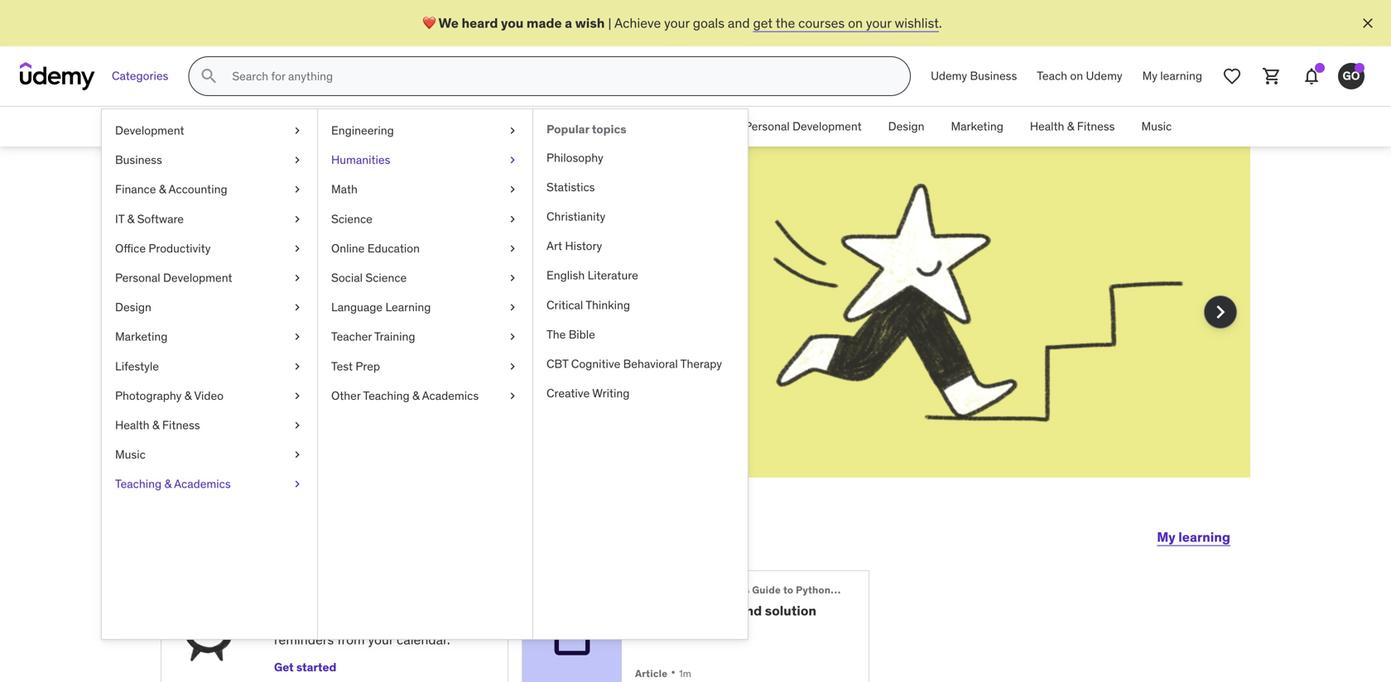 Task type: describe. For each thing, give the bounding box(es) containing it.
teach on udemy
[[1037, 69, 1123, 83]]

language
[[331, 300, 383, 315]]

1 horizontal spatial academics
[[422, 388, 479, 403]]

udemy business link
[[921, 56, 1027, 96]]

xsmall image for photography & video
[[291, 388, 304, 404]]

0 vertical spatial music link
[[1129, 107, 1185, 147]]

a inside every day a little closer learning helps you reach your goals. keep learning and reap the rewards.
[[391, 219, 410, 262]]

0 vertical spatial teaching
[[363, 388, 410, 403]]

critical thinking link
[[533, 291, 748, 320]]

1 horizontal spatial health & fitness
[[1030, 119, 1115, 134]]

humanities link
[[318, 145, 533, 175]]

finance for health & fitness
[[389, 119, 430, 134]]

go link
[[1332, 56, 1372, 96]]

1 vertical spatial science
[[366, 270, 407, 285]]

& for left health & fitness link
[[152, 418, 159, 433]]

finance & accounting for lifestyle
[[115, 182, 227, 197]]

rewards.
[[298, 328, 348, 345]]

design link for health & fitness
[[875, 107, 938, 147]]

xsmall image for math
[[506, 182, 519, 198]]

.
[[939, 14, 942, 31]]

next image
[[1208, 299, 1234, 326]]

xsmall image for other teaching & academics
[[506, 388, 519, 404]]

get the courses on your wishlist link
[[753, 14, 939, 31]]

categories
[[112, 69, 168, 83]]

made
[[527, 14, 562, 31]]

it for lifestyle
[[115, 211, 124, 226]]

close image
[[1360, 15, 1377, 31]]

learn
[[384, 588, 416, 605]]

humanities
[[331, 152, 390, 167]]

accounting for lifestyle
[[169, 182, 227, 197]]

other teaching & academics link
[[318, 381, 533, 411]]

solution
[[765, 602, 817, 619]]

photography
[[115, 388, 182, 403]]

article • 1m
[[635, 664, 691, 681]]

1 horizontal spatial health & fitness link
[[1017, 107, 1129, 147]]

0 vertical spatial my
[[1143, 69, 1158, 83]]

english literature link
[[533, 261, 748, 291]]

xsmall image for test prep
[[506, 358, 519, 375]]

the bible link
[[533, 320, 748, 350]]

1 vertical spatial music link
[[102, 440, 317, 470]]

xsmall image for online education
[[506, 241, 519, 257]]

and inside the ultimate beginners guide to python programming 11. homework and solution
[[739, 602, 762, 619]]

it & software for health & fitness
[[527, 119, 596, 134]]

start
[[229, 517, 293, 551]]

your left wishlist
[[866, 14, 892, 31]]

0 vertical spatial my learning link
[[1133, 56, 1213, 96]]

behavioral
[[623, 357, 678, 371]]

0 horizontal spatial teaching
[[115, 477, 162, 492]]

you inside every day a little closer learning helps you reach your goals. keep learning and reap the rewards.
[[311, 309, 332, 326]]

software for lifestyle
[[137, 211, 184, 226]]

software for health & fitness
[[549, 119, 596, 134]]

let's start learning, gary
[[161, 517, 490, 551]]

❤️
[[423, 14, 436, 31]]

humanities element
[[533, 109, 748, 639]]

lifestyle
[[115, 359, 159, 374]]

personal development link for health & fitness
[[731, 107, 875, 147]]

day inside schedule time to learn a little each day adds up. get reminders from your calendar.
[[347, 613, 368, 630]]

xsmall image for business
[[291, 152, 304, 168]]

to inside schedule time to learn a little each day adds up. get reminders from your calendar.
[[368, 588, 381, 605]]

creative writing
[[547, 386, 630, 401]]

0 vertical spatial learning
[[1161, 69, 1203, 83]]

keep
[[438, 309, 469, 326]]

adds
[[371, 613, 400, 630]]

thinking
[[586, 298, 630, 312]]

teacher training
[[331, 329, 415, 344]]

1 vertical spatial my
[[1157, 529, 1176, 546]]

keep learning link
[[438, 309, 520, 326]]

language learning
[[331, 300, 431, 315]]

0 horizontal spatial health & fitness link
[[102, 411, 317, 440]]

0 vertical spatial science
[[331, 211, 373, 226]]

reach
[[335, 309, 368, 326]]

xsmall image for teacher training
[[506, 329, 519, 345]]

therapy
[[681, 357, 722, 371]]

bible
[[569, 327, 595, 342]]

music for music link to the bottom
[[115, 447, 146, 462]]

go
[[1343, 68, 1360, 83]]

beginners
[[700, 584, 750, 597]]

accounting for health & fitness
[[442, 119, 501, 134]]

1 vertical spatial academics
[[174, 477, 231, 492]]

other
[[331, 388, 361, 403]]

reminders
[[274, 632, 334, 649]]

categories button
[[102, 56, 178, 96]]

goals
[[693, 14, 725, 31]]

goals.
[[400, 309, 435, 326]]

popular topics
[[547, 122, 627, 137]]

get
[[753, 14, 773, 31]]

2 vertical spatial learning
[[1179, 529, 1231, 546]]

engineering link
[[318, 116, 533, 145]]

xsmall image for language learning
[[506, 299, 519, 316]]

development link
[[102, 116, 317, 145]]

calendar.
[[397, 632, 450, 649]]

learning,
[[298, 517, 418, 551]]

online education
[[331, 241, 420, 256]]

& for the right health & fitness link
[[1067, 119, 1075, 134]]

cbt
[[547, 357, 569, 371]]

ultimate
[[656, 584, 698, 597]]

notifications image
[[1302, 66, 1322, 86]]

office productivity link for health & fitness
[[609, 107, 731, 147]]

& for the finance & accounting link for health & fitness
[[432, 119, 439, 134]]

personal for lifestyle
[[115, 270, 160, 285]]

cbt cognitive behavioral therapy
[[547, 357, 722, 371]]

little inside schedule time to learn a little each day adds up. get reminders from your calendar.
[[286, 613, 312, 630]]

1 horizontal spatial learning
[[386, 300, 431, 315]]

shopping cart with 0 items image
[[1262, 66, 1282, 86]]

it & software for lifestyle
[[115, 211, 184, 226]]

science link
[[318, 204, 533, 234]]

topics
[[592, 122, 627, 137]]

christianity link
[[533, 202, 748, 232]]

office productivity for health & fitness
[[623, 119, 718, 134]]

business for health & fitness
[[315, 119, 362, 134]]

each
[[315, 613, 344, 630]]

xsmall image for science
[[506, 211, 519, 227]]

lifestyle link
[[102, 352, 317, 381]]

11. homework and solution link
[[635, 602, 842, 619]]

your left goals
[[664, 14, 690, 31]]

learning inside every day a little closer learning helps you reach your goals. keep learning and reap the rewards.
[[220, 309, 272, 326]]

schedule time to learn a little each day adds up. get reminders from your calendar.
[[274, 588, 450, 649]]

1m
[[679, 668, 691, 681]]

creative
[[547, 386, 590, 401]]

test prep link
[[318, 352, 533, 381]]

test prep
[[331, 359, 380, 374]]

get inside button
[[274, 660, 294, 675]]

wish
[[575, 14, 605, 31]]

popular
[[547, 122, 589, 137]]

we
[[439, 14, 459, 31]]

online
[[331, 241, 365, 256]]

social science
[[331, 270, 407, 285]]

1 horizontal spatial a
[[565, 14, 572, 31]]

math
[[331, 182, 358, 197]]

1 udemy from the left
[[931, 69, 968, 83]]

let's
[[161, 517, 223, 551]]

philosophy link
[[533, 143, 748, 173]]

you have alerts image
[[1355, 63, 1365, 73]]

teaching & academics
[[115, 477, 231, 492]]

to inside the ultimate beginners guide to python programming 11. homework and solution
[[784, 584, 794, 597]]

design link for lifestyle
[[102, 293, 317, 322]]

1 vertical spatial health & fitness
[[115, 418, 200, 433]]

statistics link
[[533, 173, 748, 202]]

office productivity for lifestyle
[[115, 241, 211, 256]]

reap
[[246, 328, 272, 345]]

social science link
[[318, 263, 533, 293]]

heard
[[462, 14, 498, 31]]

carousel element
[[141, 147, 1251, 518]]

photography & video
[[115, 388, 224, 403]]

1 unread notification image
[[1315, 63, 1325, 73]]

every
[[220, 219, 318, 262]]

0 vertical spatial you
[[501, 14, 524, 31]]

0 vertical spatial the
[[776, 14, 795, 31]]



Task type: vqa. For each thing, say whether or not it's contained in the screenshot.
Get inside the button
yes



Task type: locate. For each thing, give the bounding box(es) containing it.
xsmall image inside photography & video link
[[291, 388, 304, 404]]

1 horizontal spatial productivity
[[656, 119, 718, 134]]

xsmall image for marketing
[[291, 329, 304, 345]]

1 vertical spatial little
[[286, 613, 312, 630]]

0 vertical spatial and
[[728, 14, 750, 31]]

0 horizontal spatial marketing link
[[102, 322, 317, 352]]

0 horizontal spatial marketing
[[115, 329, 168, 344]]

1 vertical spatial my learning link
[[1157, 518, 1231, 557]]

academics down test prep link on the bottom
[[422, 388, 479, 403]]

marketing link up video
[[102, 322, 317, 352]]

1 horizontal spatial the
[[776, 14, 795, 31]]

fitness
[[1077, 119, 1115, 134], [162, 418, 200, 433]]

0 vertical spatial business
[[970, 69, 1017, 83]]

0 horizontal spatial finance & accounting
[[115, 182, 227, 197]]

development for health & fitness
[[793, 119, 862, 134]]

the up 11. at bottom
[[635, 584, 653, 597]]

business inside 'udemy business' link
[[970, 69, 1017, 83]]

11.
[[635, 602, 651, 619]]

0 vertical spatial marketing
[[951, 119, 1004, 134]]

xsmall image for humanities
[[506, 152, 519, 168]]

schedule
[[274, 588, 334, 605]]

xsmall image
[[291, 152, 304, 168], [291, 182, 304, 198], [506, 241, 519, 257], [291, 270, 304, 286], [506, 270, 519, 286], [506, 299, 519, 316], [291, 358, 304, 375], [506, 358, 519, 375], [291, 417, 304, 434], [291, 476, 304, 493]]

marketing
[[951, 119, 1004, 134], [115, 329, 168, 344]]

0 horizontal spatial music link
[[102, 440, 317, 470]]

0 vertical spatial finance & accounting link
[[375, 107, 514, 147]]

on inside teach on udemy link
[[1071, 69, 1084, 83]]

productivity for lifestyle
[[149, 241, 211, 256]]

0 vertical spatial finance
[[389, 119, 430, 134]]

guide
[[752, 584, 781, 597]]

0 vertical spatial software
[[549, 119, 596, 134]]

0 vertical spatial get
[[424, 613, 446, 630]]

0 horizontal spatial health & fitness
[[115, 418, 200, 433]]

health & fitness link
[[1017, 107, 1129, 147], [102, 411, 317, 440]]

0 vertical spatial design
[[888, 119, 925, 134]]

1 vertical spatial health & fitness link
[[102, 411, 317, 440]]

design
[[888, 119, 925, 134], [115, 300, 151, 315]]

music
[[1142, 119, 1172, 134], [115, 447, 146, 462]]

get started
[[274, 660, 337, 675]]

prep
[[356, 359, 380, 374]]

business down development link
[[115, 152, 162, 167]]

little up social science link
[[417, 219, 498, 262]]

my learning link
[[1133, 56, 1213, 96], [1157, 518, 1231, 557]]

xsmall image for personal development
[[291, 270, 304, 286]]

1 vertical spatial personal development
[[115, 270, 232, 285]]

1 vertical spatial day
[[347, 613, 368, 630]]

0 vertical spatial day
[[324, 219, 384, 262]]

|
[[608, 14, 612, 31]]

other teaching & academics
[[331, 388, 479, 403]]

critical
[[547, 298, 583, 312]]

1 vertical spatial design link
[[102, 293, 317, 322]]

0 horizontal spatial business
[[115, 152, 162, 167]]

literature
[[588, 268, 638, 283]]

1 horizontal spatial it & software
[[527, 119, 596, 134]]

0 horizontal spatial productivity
[[149, 241, 211, 256]]

the right get
[[776, 14, 795, 31]]

1 vertical spatial the
[[275, 328, 295, 345]]

1 horizontal spatial accounting
[[442, 119, 501, 134]]

health down teach
[[1030, 119, 1065, 134]]

1 horizontal spatial fitness
[[1077, 119, 1115, 134]]

health for left health & fitness link
[[115, 418, 150, 433]]

accounting
[[442, 119, 501, 134], [169, 182, 227, 197]]

day up social
[[324, 219, 384, 262]]

&
[[432, 119, 439, 134], [539, 119, 547, 134], [1067, 119, 1075, 134], [159, 182, 166, 197], [127, 211, 134, 226], [184, 388, 192, 403], [412, 388, 420, 403], [152, 418, 159, 433], [164, 477, 172, 492]]

the inside the ultimate beginners guide to python programming 11. homework and solution
[[635, 584, 653, 597]]

0 vertical spatial finance & accounting
[[389, 119, 501, 134]]

personal development link for lifestyle
[[102, 263, 317, 293]]

health & fitness down teach on udemy link on the right top of page
[[1030, 119, 1115, 134]]

finance & accounting link up "math" "link"
[[375, 107, 514, 147]]

the inside the bible link
[[547, 327, 566, 342]]

1 horizontal spatial office
[[623, 119, 653, 134]]

fitness down teach on udemy link on the right top of page
[[1077, 119, 1115, 134]]

0 horizontal spatial little
[[286, 613, 312, 630]]

xsmall image inside the lifestyle link
[[291, 358, 304, 375]]

to up solution
[[784, 584, 794, 597]]

marketing link down 'udemy business' link at the right top of the page
[[938, 107, 1017, 147]]

to
[[784, 584, 794, 597], [368, 588, 381, 605]]

1 vertical spatial accounting
[[169, 182, 227, 197]]

up.
[[403, 613, 421, 630]]

0 horizontal spatial the
[[275, 328, 295, 345]]

day up from
[[347, 613, 368, 630]]

0 horizontal spatial finance & accounting link
[[102, 175, 317, 204]]

on right teach
[[1071, 69, 1084, 83]]

accounting down development link
[[169, 182, 227, 197]]

teaching
[[363, 388, 410, 403], [115, 477, 162, 492]]

health & fitness
[[1030, 119, 1115, 134], [115, 418, 200, 433]]

learning up training at left
[[386, 300, 431, 315]]

science up language learning
[[366, 270, 407, 285]]

& for the finance & accounting link corresponding to lifestyle
[[159, 182, 166, 197]]

software
[[549, 119, 596, 134], [137, 211, 184, 226]]

0 vertical spatial my learning
[[1143, 69, 1203, 83]]

1 vertical spatial you
[[311, 309, 332, 326]]

0 horizontal spatial udemy
[[931, 69, 968, 83]]

•
[[671, 664, 676, 681]]

Search for anything text field
[[229, 62, 890, 90]]

accounting up humanities link at left top
[[442, 119, 501, 134]]

0 horizontal spatial the
[[547, 327, 566, 342]]

the for the bible
[[547, 327, 566, 342]]

statistics
[[547, 180, 595, 195]]

to right time
[[368, 588, 381, 605]]

0 horizontal spatial get
[[274, 660, 294, 675]]

photography & video link
[[102, 381, 317, 411]]

critical thinking
[[547, 298, 630, 312]]

xsmall image for office productivity
[[291, 241, 304, 257]]

a
[[274, 613, 282, 630]]

submit search image
[[199, 66, 219, 86]]

& for photography & video link
[[184, 388, 192, 403]]

0 horizontal spatial it & software
[[115, 211, 184, 226]]

training
[[374, 329, 415, 344]]

1 horizontal spatial office productivity link
[[609, 107, 731, 147]]

math link
[[318, 175, 533, 204]]

philosophy
[[547, 150, 604, 165]]

0 horizontal spatial fitness
[[162, 418, 200, 433]]

office for health & fitness
[[623, 119, 653, 134]]

health for the right health & fitness link
[[1030, 119, 1065, 134]]

1 horizontal spatial finance & accounting link
[[375, 107, 514, 147]]

learning
[[1161, 69, 1203, 83], [472, 309, 520, 326], [1179, 529, 1231, 546]]

0 horizontal spatial software
[[137, 211, 184, 226]]

office productivity link for lifestyle
[[102, 234, 317, 263]]

academics
[[422, 388, 479, 403], [174, 477, 231, 492]]

a left wish
[[565, 14, 572, 31]]

1 vertical spatial learning
[[472, 309, 520, 326]]

xsmall image for engineering
[[506, 123, 519, 139]]

your up the teacher training
[[371, 309, 397, 326]]

teacher training link
[[318, 322, 533, 352]]

xsmall image inside development link
[[291, 123, 304, 139]]

science
[[331, 211, 373, 226], [366, 270, 407, 285]]

finance & accounting link
[[375, 107, 514, 147], [102, 175, 317, 204]]

design for lifestyle
[[115, 300, 151, 315]]

xsmall image inside other teaching & academics link
[[506, 388, 519, 404]]

music for music link to the top
[[1142, 119, 1172, 134]]

your inside every day a little closer learning helps you reach your goals. keep learning and reap the rewards.
[[371, 309, 397, 326]]

1 vertical spatial finance & accounting
[[115, 182, 227, 197]]

xsmall image inside teaching & academics link
[[291, 476, 304, 493]]

2 vertical spatial business
[[115, 152, 162, 167]]

xsmall image for health & fitness
[[291, 417, 304, 434]]

teach
[[1037, 69, 1068, 83]]

1 vertical spatial software
[[137, 211, 184, 226]]

0 vertical spatial health
[[1030, 119, 1065, 134]]

xsmall image inside humanities link
[[506, 152, 519, 168]]

1 horizontal spatial finance
[[389, 119, 430, 134]]

1 vertical spatial my learning
[[1157, 529, 1231, 546]]

courses
[[799, 14, 845, 31]]

the
[[776, 14, 795, 31], [275, 328, 295, 345]]

get inside schedule time to learn a little each day adds up. get reminders from your calendar.
[[424, 613, 446, 630]]

xsmall image inside the finance & accounting link
[[291, 182, 304, 198]]

art
[[547, 239, 562, 254]]

udemy image
[[20, 62, 95, 90]]

udemy down . at the top right
[[931, 69, 968, 83]]

0 vertical spatial design link
[[875, 107, 938, 147]]

and left reap at the left
[[220, 328, 242, 345]]

every day a little closer learning helps you reach your goals. keep learning and reap the rewards.
[[220, 219, 520, 345]]

0 vertical spatial office productivity link
[[609, 107, 731, 147]]

& for teaching & academics link
[[164, 477, 172, 492]]

teaching & academics link
[[102, 470, 317, 499]]

xsmall image inside teacher training link
[[506, 329, 519, 345]]

office productivity
[[623, 119, 718, 134], [115, 241, 211, 256]]

get up calendar.
[[424, 613, 446, 630]]

1 horizontal spatial music
[[1142, 119, 1172, 134]]

xsmall image inside test prep link
[[506, 358, 519, 375]]

development for lifestyle
[[163, 270, 232, 285]]

you left made
[[501, 14, 524, 31]]

personal
[[745, 119, 790, 134], [115, 270, 160, 285]]

udemy right teach
[[1086, 69, 1123, 83]]

health
[[1030, 119, 1065, 134], [115, 418, 150, 433]]

social
[[331, 270, 363, 285]]

started
[[296, 660, 337, 675]]

xsmall image for lifestyle
[[291, 358, 304, 375]]

learning inside every day a little closer learning helps you reach your goals. keep learning and reap the rewards.
[[472, 309, 520, 326]]

xsmall image
[[291, 123, 304, 139], [506, 123, 519, 139], [506, 152, 519, 168], [506, 182, 519, 198], [291, 211, 304, 227], [506, 211, 519, 227], [291, 241, 304, 257], [291, 299, 304, 316], [291, 329, 304, 345], [506, 329, 519, 345], [291, 388, 304, 404], [506, 388, 519, 404], [291, 447, 304, 463]]

wishlist
[[895, 14, 939, 31]]

xsmall image inside engineering link
[[506, 123, 519, 139]]

get left started
[[274, 660, 294, 675]]

learning up reap at the left
[[220, 309, 272, 326]]

it & software link for health & fitness
[[514, 107, 609, 147]]

xsmall image for it & software
[[291, 211, 304, 227]]

0 vertical spatial music
[[1142, 119, 1172, 134]]

english literature
[[547, 268, 638, 283]]

personal for health & fitness
[[745, 119, 790, 134]]

and inside every day a little closer learning helps you reach your goals. keep learning and reap the rewards.
[[220, 328, 242, 345]]

1 vertical spatial design
[[115, 300, 151, 315]]

and down guide
[[739, 602, 762, 619]]

1 vertical spatial marketing
[[115, 329, 168, 344]]

little inside every day a little closer learning helps you reach your goals. keep learning and reap the rewards.
[[417, 219, 498, 262]]

finance
[[389, 119, 430, 134], [115, 182, 156, 197]]

2 vertical spatial and
[[739, 602, 762, 619]]

0 horizontal spatial it & software link
[[102, 204, 317, 234]]

engineering
[[331, 123, 394, 138]]

0 horizontal spatial a
[[391, 219, 410, 262]]

0 horizontal spatial it
[[115, 211, 124, 226]]

teaching up let's
[[115, 477, 162, 492]]

1 horizontal spatial it & software link
[[514, 107, 609, 147]]

0 horizontal spatial office
[[115, 241, 146, 256]]

personal development link
[[731, 107, 875, 147], [102, 263, 317, 293]]

0 horizontal spatial finance
[[115, 182, 156, 197]]

1 vertical spatial marketing link
[[102, 322, 317, 352]]

the for the ultimate beginners guide to python programming 11. homework and solution
[[635, 584, 653, 597]]

a up social science link
[[391, 219, 410, 262]]

health & fitness link down video
[[102, 411, 317, 440]]

business
[[970, 69, 1017, 83], [315, 119, 362, 134], [115, 152, 162, 167]]

1 horizontal spatial it
[[527, 119, 537, 134]]

1 horizontal spatial design
[[888, 119, 925, 134]]

video
[[194, 388, 224, 403]]

wishlist image
[[1223, 66, 1242, 86]]

xsmall image for finance & accounting
[[291, 182, 304, 198]]

1 horizontal spatial business
[[315, 119, 362, 134]]

teacher
[[331, 329, 372, 344]]

1 horizontal spatial software
[[549, 119, 596, 134]]

art history
[[547, 239, 602, 254]]

homework
[[654, 602, 736, 619]]

closer
[[220, 260, 321, 303]]

christianity
[[547, 209, 606, 224]]

1 horizontal spatial finance & accounting
[[389, 119, 501, 134]]

xsmall image inside online education link
[[506, 241, 519, 257]]

office for lifestyle
[[115, 241, 146, 256]]

0 vertical spatial health & fitness link
[[1017, 107, 1129, 147]]

programming
[[833, 584, 900, 597]]

academics up let's
[[174, 477, 231, 492]]

it for health & fitness
[[527, 119, 537, 134]]

writing
[[592, 386, 630, 401]]

the inside every day a little closer learning helps you reach your goals. keep learning and reap the rewards.
[[275, 328, 295, 345]]

your inside schedule time to learn a little each day adds up. get reminders from your calendar.
[[368, 632, 394, 649]]

education
[[368, 241, 420, 256]]

marketing for lifestyle
[[115, 329, 168, 344]]

0 horizontal spatial office productivity link
[[102, 234, 317, 263]]

0 vertical spatial personal development link
[[731, 107, 875, 147]]

productivity for health & fitness
[[656, 119, 718, 134]]

0 horizontal spatial on
[[848, 14, 863, 31]]

fitness for left health & fitness link
[[162, 418, 200, 433]]

xsmall image inside the business 'link'
[[291, 152, 304, 168]]

finance & accounting for health & fitness
[[389, 119, 501, 134]]

1 vertical spatial and
[[220, 328, 242, 345]]

the ultimate beginners guide to python programming 11. homework and solution
[[635, 584, 900, 619]]

health & fitness link down teach on udemy link on the right top of page
[[1017, 107, 1129, 147]]

the left bible
[[547, 327, 566, 342]]

business left teach
[[970, 69, 1017, 83]]

marketing for health & fitness
[[951, 119, 1004, 134]]

xsmall image inside science link
[[506, 211, 519, 227]]

teaching down 'prep' in the bottom of the page
[[363, 388, 410, 403]]

personal development for health & fitness
[[745, 119, 862, 134]]

marketing link for health & fitness
[[938, 107, 1017, 147]]

1 vertical spatial a
[[391, 219, 410, 262]]

1 horizontal spatial teaching
[[363, 388, 410, 403]]

fitness down photography & video
[[162, 418, 200, 433]]

0 vertical spatial accounting
[[442, 119, 501, 134]]

0 vertical spatial on
[[848, 14, 863, 31]]

1 horizontal spatial music link
[[1129, 107, 1185, 147]]

science up 'online'
[[331, 211, 373, 226]]

xsmall image inside health & fitness link
[[291, 417, 304, 434]]

your down adds
[[368, 632, 394, 649]]

personal development
[[745, 119, 862, 134], [115, 270, 232, 285]]

finance & accounting up humanities link at left top
[[389, 119, 501, 134]]

and left get
[[728, 14, 750, 31]]

little up the 'reminders'
[[286, 613, 312, 630]]

history
[[565, 239, 602, 254]]

0 vertical spatial health & fitness
[[1030, 119, 1115, 134]]

finance for lifestyle
[[115, 182, 156, 197]]

marketing link for lifestyle
[[102, 322, 317, 352]]

on right the courses
[[848, 14, 863, 31]]

helps
[[276, 309, 308, 326]]

article
[[635, 668, 668, 681]]

it & software link for lifestyle
[[102, 204, 317, 234]]

2 udemy from the left
[[1086, 69, 1123, 83]]

1 vertical spatial teaching
[[115, 477, 162, 492]]

0 horizontal spatial personal
[[115, 270, 160, 285]]

and
[[728, 14, 750, 31], [220, 328, 242, 345], [739, 602, 762, 619]]

xsmall image for design
[[291, 299, 304, 316]]

business link for health & fitness
[[302, 107, 375, 147]]

0 horizontal spatial personal development
[[115, 270, 232, 285]]

1 horizontal spatial udemy
[[1086, 69, 1123, 83]]

udemy business
[[931, 69, 1017, 83]]

marketing link
[[938, 107, 1017, 147], [102, 322, 317, 352]]

health & fitness down photography
[[115, 418, 200, 433]]

1 horizontal spatial get
[[424, 613, 446, 630]]

cbt cognitive behavioral therapy link
[[533, 350, 748, 379]]

xsmall image for music
[[291, 447, 304, 463]]

xsmall image inside "math" "link"
[[506, 182, 519, 198]]

finance & accounting down development link
[[115, 182, 227, 197]]

the down helps in the top of the page
[[275, 328, 295, 345]]

xsmall image for teaching & academics
[[291, 476, 304, 493]]

1 vertical spatial finance
[[115, 182, 156, 197]]

1 horizontal spatial on
[[1071, 69, 1084, 83]]

business for lifestyle
[[115, 152, 162, 167]]

fitness for the right health & fitness link
[[1077, 119, 1115, 134]]

business link for lifestyle
[[102, 145, 317, 175]]

development
[[793, 119, 862, 134], [115, 123, 184, 138], [163, 270, 232, 285]]

xsmall image for social science
[[506, 270, 519, 286]]

finance & accounting link down development link
[[102, 175, 317, 204]]

personal development for lifestyle
[[115, 270, 232, 285]]

design for health & fitness
[[888, 119, 925, 134]]

xsmall image inside language learning link
[[506, 299, 519, 316]]

you up 'rewards.'
[[311, 309, 332, 326]]

finance & accounting link for lifestyle
[[102, 175, 317, 204]]

xsmall image inside social science link
[[506, 270, 519, 286]]

marketing down 'udemy business' link at the right top of the page
[[951, 119, 1004, 134]]

day inside every day a little closer learning helps you reach your goals. keep learning and reap the rewards.
[[324, 219, 384, 262]]

xsmall image for development
[[291, 123, 304, 139]]

finance & accounting link for health & fitness
[[375, 107, 514, 147]]

marketing up lifestyle
[[115, 329, 168, 344]]

health down photography
[[115, 418, 150, 433]]

1 vertical spatial it
[[115, 211, 124, 226]]

0 vertical spatial a
[[565, 14, 572, 31]]

0 vertical spatial the
[[547, 327, 566, 342]]

business up humanities
[[315, 119, 362, 134]]

little
[[417, 219, 498, 262], [286, 613, 312, 630]]

1 vertical spatial office productivity
[[115, 241, 211, 256]]

day
[[324, 219, 384, 262], [347, 613, 368, 630]]



